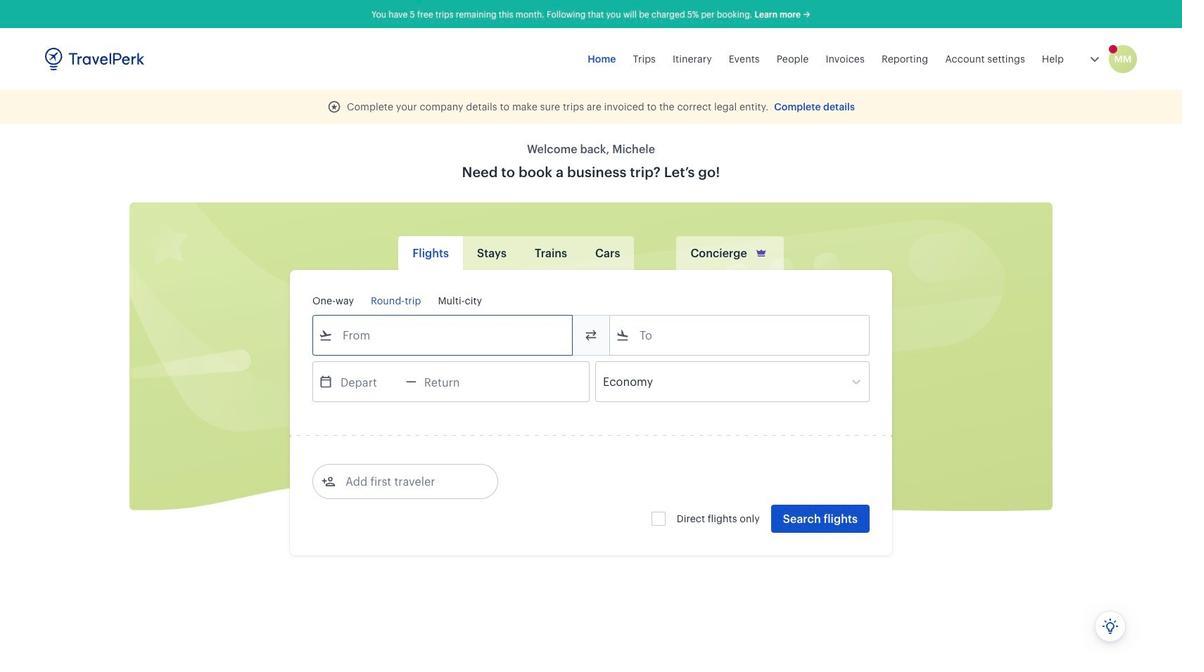 Task type: describe. For each thing, give the bounding box(es) containing it.
From search field
[[333, 324, 554, 347]]

Add first traveler search field
[[336, 471, 482, 493]]

Depart text field
[[333, 362, 406, 402]]

Return text field
[[416, 362, 490, 402]]



Task type: locate. For each thing, give the bounding box(es) containing it.
To search field
[[630, 324, 851, 347]]



